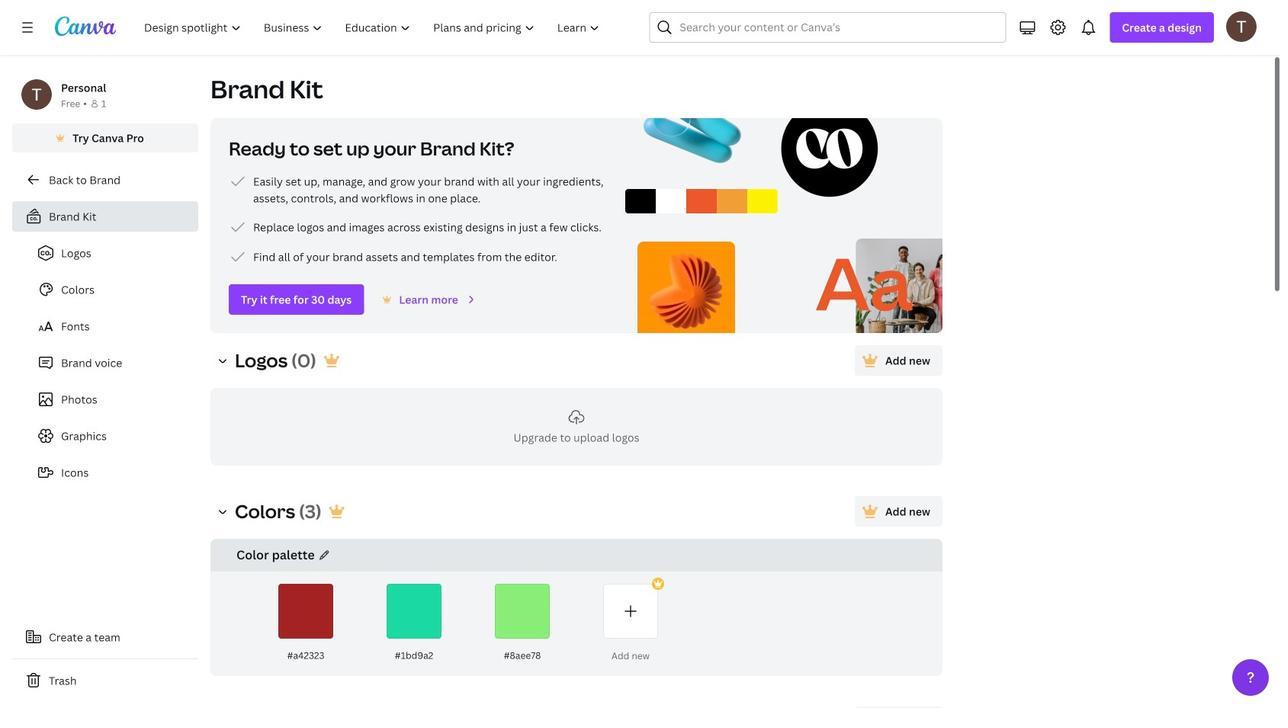 Task type: vqa. For each thing, say whether or not it's contained in the screenshot.
Credit or debit card errors
no



Task type: locate. For each thing, give the bounding box(es) containing it.
upgrade to add a new color image
[[603, 584, 658, 639], [603, 584, 658, 639]]

Search search field
[[680, 13, 976, 42]]

#8aee78 image
[[495, 584, 550, 639], [495, 584, 550, 639]]

#a42323 image
[[278, 584, 333, 639], [278, 584, 333, 639]]

None search field
[[649, 12, 1006, 43]]

#1bd9a2 image
[[387, 584, 442, 639], [387, 584, 442, 639]]

list
[[229, 172, 607, 266], [12, 232, 198, 488]]



Task type: describe. For each thing, give the bounding box(es) containing it.
1 horizontal spatial list
[[229, 172, 607, 266]]

0 horizontal spatial list
[[12, 232, 198, 488]]

top level navigation element
[[134, 12, 613, 43]]

terry turtle image
[[1227, 11, 1257, 42]]



